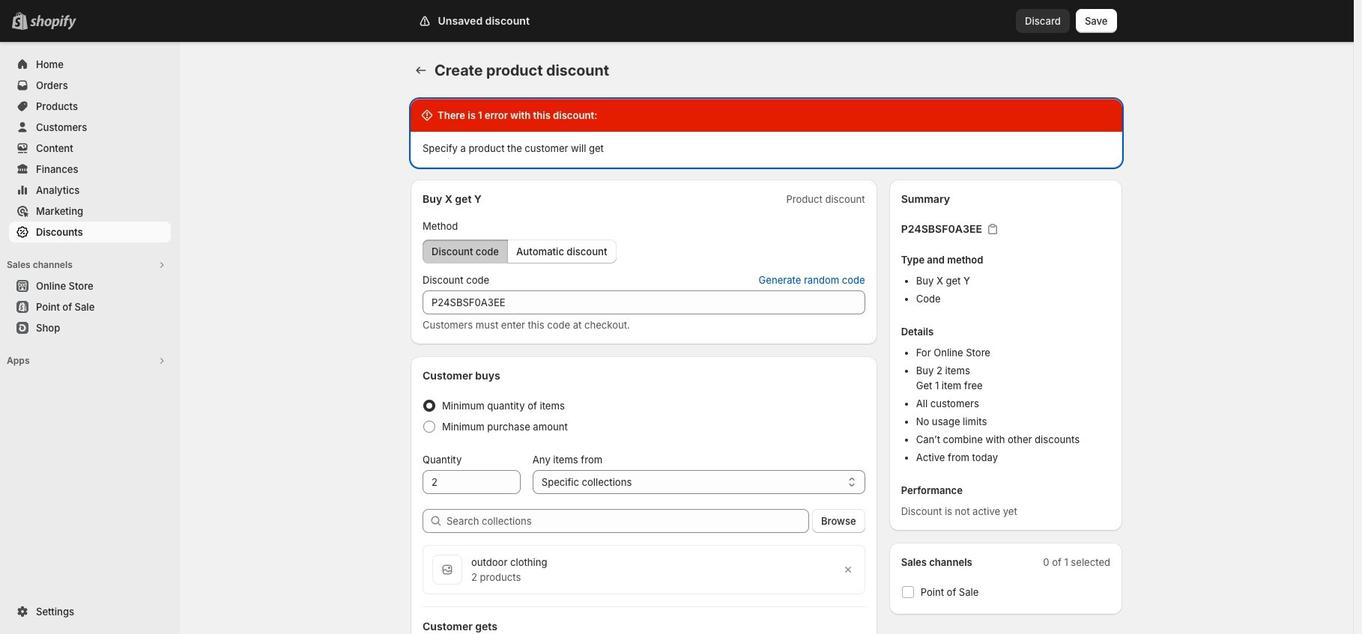 Task type: locate. For each thing, give the bounding box(es) containing it.
None text field
[[423, 291, 865, 315], [423, 471, 521, 495], [423, 291, 865, 315], [423, 471, 521, 495]]

shopify image
[[30, 15, 76, 30]]

Search collections text field
[[447, 510, 809, 534]]



Task type: vqa. For each thing, say whether or not it's contained in the screenshot.
The Search Collections text field
yes



